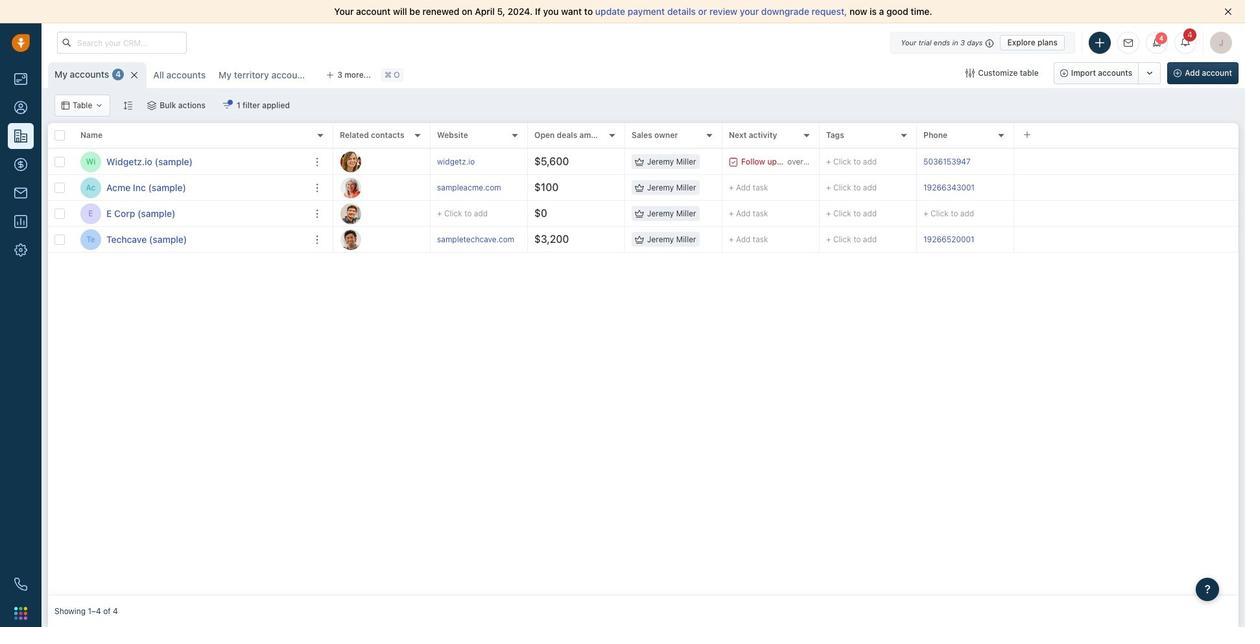 Task type: vqa. For each thing, say whether or not it's contained in the screenshot.
Phone ICON
yes



Task type: locate. For each thing, give the bounding box(es) containing it.
2 row group from the left
[[333, 149, 1239, 253]]

freshworks switcher image
[[14, 608, 27, 621]]

phone image
[[14, 579, 27, 592]]

row group
[[48, 149, 333, 253], [333, 149, 1239, 253]]

cell for l image
[[1014, 175, 1239, 200]]

1 cell from the top
[[1014, 149, 1239, 174]]

container_wx8msf4aqz5i3rn1 image
[[222, 101, 232, 110], [62, 102, 69, 110], [96, 102, 103, 110], [635, 235, 644, 244]]

2 cell from the top
[[1014, 175, 1239, 200]]

cell for j icon
[[1014, 201, 1239, 226]]

row
[[48, 123, 333, 149]]

group
[[1054, 62, 1161, 84]]

j image
[[341, 203, 361, 224]]

s image
[[341, 229, 361, 250]]

grid
[[48, 122, 1239, 597]]

3 cell from the top
[[1014, 201, 1239, 226]]

container_wx8msf4aqz5i3rn1 image
[[966, 69, 975, 78], [147, 101, 156, 110], [635, 157, 644, 166], [729, 157, 738, 166], [635, 183, 644, 192], [635, 209, 644, 218]]

cell
[[1014, 149, 1239, 174], [1014, 175, 1239, 200], [1014, 201, 1239, 226], [1014, 227, 1239, 252]]

column header
[[74, 123, 333, 149]]

press space to select this row. row
[[48, 149, 333, 175], [333, 149, 1239, 175], [48, 175, 333, 201], [333, 175, 1239, 201], [48, 201, 333, 227], [333, 201, 1239, 227], [48, 227, 333, 253], [333, 227, 1239, 253]]

Search your CRM... text field
[[57, 32, 187, 54]]

1 row group from the left
[[48, 149, 333, 253]]

4 cell from the top
[[1014, 227, 1239, 252]]



Task type: describe. For each thing, give the bounding box(es) containing it.
phone element
[[8, 572, 34, 598]]

j image
[[341, 151, 361, 172]]

style_myh0__igzzd8unmi image
[[123, 101, 132, 110]]

cell for s image on the left top of page
[[1014, 227, 1239, 252]]

cell for j image
[[1014, 149, 1239, 174]]

close image
[[1225, 8, 1232, 16]]

send email image
[[1124, 39, 1133, 47]]

l image
[[341, 177, 361, 198]]



